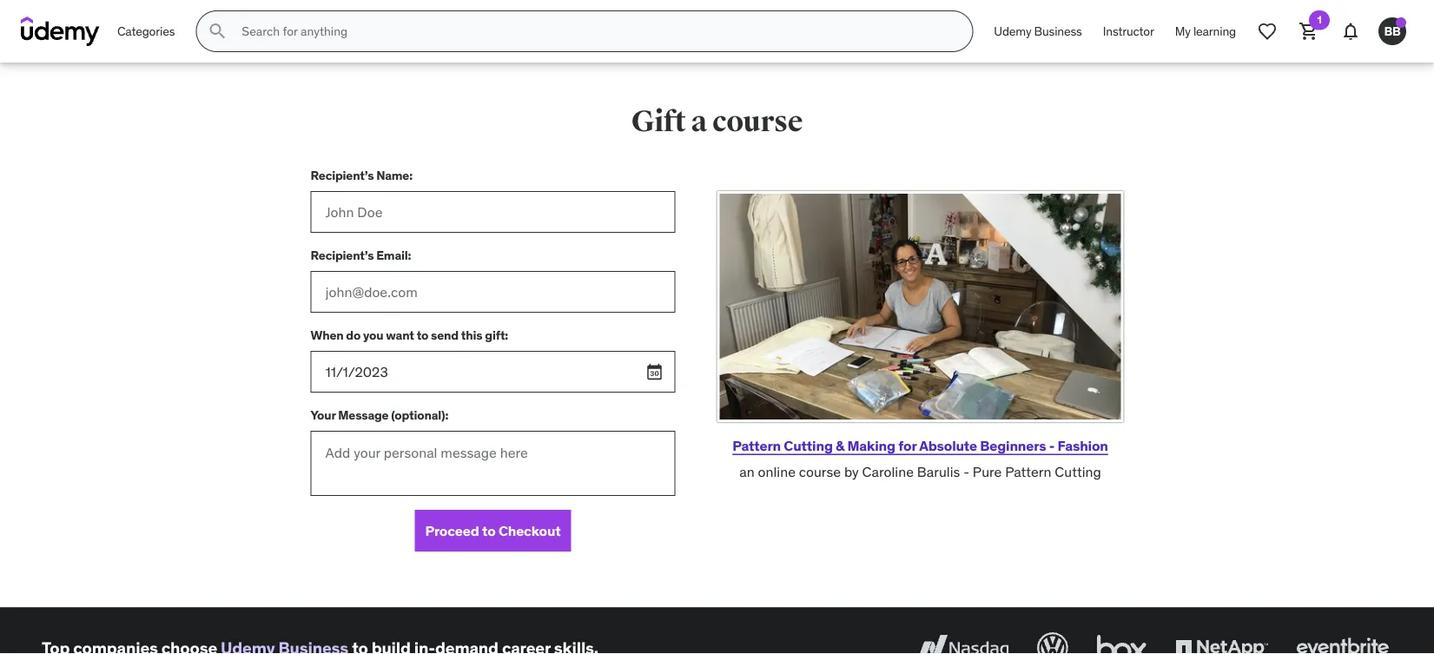 Task type: describe. For each thing, give the bounding box(es) containing it.
bb
[[1384, 23, 1401, 39]]

0 vertical spatial to
[[417, 327, 428, 343]]

1 horizontal spatial cutting
[[1055, 463, 1102, 481]]

recipient's for recipient's name:
[[311, 167, 374, 183]]

instructor
[[1103, 23, 1154, 39]]

by
[[844, 463, 859, 481]]

bb link
[[1372, 10, 1414, 52]]

my
[[1175, 23, 1191, 39]]

my learning link
[[1165, 10, 1247, 52]]

want
[[386, 327, 414, 343]]

eventbrite image
[[1293, 629, 1393, 654]]

udemy image
[[21, 17, 100, 46]]

to inside button
[[482, 522, 496, 539]]

netapp image
[[1172, 629, 1272, 654]]

0 vertical spatial course
[[712, 103, 803, 139]]

proceed to checkout
[[425, 522, 561, 539]]

submit search image
[[207, 21, 228, 42]]

course inside pattern cutting & making for absolute beginners - fashion an online course by caroline barulis - pure pattern cutting
[[799, 463, 841, 481]]

barulis
[[917, 463, 960, 481]]

wishlist image
[[1257, 21, 1278, 42]]

Recipient's Name: text field
[[311, 191, 676, 233]]

business
[[1034, 23, 1082, 39]]

When do you want to send this gift: text field
[[311, 351, 676, 393]]

nasdaq image
[[913, 629, 1013, 654]]

0 horizontal spatial cutting
[[784, 436, 833, 454]]

instructor link
[[1093, 10, 1165, 52]]

1 horizontal spatial -
[[1049, 436, 1055, 454]]

name:
[[376, 167, 413, 183]]

categories
[[117, 23, 175, 39]]

when do you want to send this gift:
[[311, 327, 508, 343]]

pattern cutting & making for absolute beginners - fashion an online course by caroline barulis - pure pattern cutting
[[733, 436, 1108, 481]]

1 horizontal spatial pattern
[[1005, 463, 1052, 481]]

recipient's for recipient's email:
[[311, 247, 374, 263]]

udemy business
[[994, 23, 1082, 39]]

this
[[461, 327, 483, 343]]

learning
[[1194, 23, 1236, 39]]

Your Message (optional): text field
[[311, 431, 676, 496]]

for
[[899, 436, 917, 454]]

you
[[363, 327, 383, 343]]

gift a course
[[631, 103, 803, 139]]

Recipient's Email: email field
[[311, 271, 676, 313]]



Task type: locate. For each thing, give the bounding box(es) containing it.
checkout
[[499, 522, 561, 539]]

when
[[311, 327, 344, 343]]

gift
[[631, 103, 686, 139]]

to left send
[[417, 327, 428, 343]]

- left fashion in the bottom of the page
[[1049, 436, 1055, 454]]

1 horizontal spatial to
[[482, 522, 496, 539]]

course
[[712, 103, 803, 139], [799, 463, 841, 481]]

course right a
[[712, 103, 803, 139]]

1 vertical spatial cutting
[[1055, 463, 1102, 481]]

do
[[346, 327, 361, 343]]

1 vertical spatial to
[[482, 522, 496, 539]]

1 vertical spatial pattern
[[1005, 463, 1052, 481]]

- left 'pure'
[[964, 463, 970, 481]]

box image
[[1093, 629, 1151, 654]]

message
[[338, 407, 389, 423]]

0 vertical spatial cutting
[[784, 436, 833, 454]]

recipient's
[[311, 167, 374, 183], [311, 247, 374, 263]]

recipient's name:
[[311, 167, 413, 183]]

recipient's left email:
[[311, 247, 374, 263]]

1 link
[[1288, 10, 1330, 52]]

Search for anything text field
[[238, 17, 952, 46]]

cutting down fashion in the bottom of the page
[[1055, 463, 1102, 481]]

recipient's left name:
[[311, 167, 374, 183]]

1 recipient's from the top
[[311, 167, 374, 183]]

1 vertical spatial -
[[964, 463, 970, 481]]

1
[[1317, 13, 1322, 26]]

pattern
[[733, 436, 781, 454], [1005, 463, 1052, 481]]

pure
[[973, 463, 1002, 481]]

you have alerts image
[[1396, 17, 1407, 28]]

(optional):
[[391, 407, 448, 423]]

online
[[758, 463, 796, 481]]

cutting
[[784, 436, 833, 454], [1055, 463, 1102, 481]]

notifications image
[[1341, 21, 1361, 42]]

pattern down beginners
[[1005, 463, 1052, 481]]

-
[[1049, 436, 1055, 454], [964, 463, 970, 481]]

a
[[691, 103, 707, 139]]

0 vertical spatial pattern
[[733, 436, 781, 454]]

your
[[311, 407, 336, 423]]

udemy business link
[[984, 10, 1093, 52]]

to right the proceed
[[482, 522, 496, 539]]

2 recipient's from the top
[[311, 247, 374, 263]]

beginners
[[980, 436, 1046, 454]]

my learning
[[1175, 23, 1236, 39]]

0 vertical spatial -
[[1049, 436, 1055, 454]]

send
[[431, 327, 459, 343]]

proceed to checkout button
[[415, 510, 571, 552]]

course left by
[[799, 463, 841, 481]]

&
[[836, 436, 845, 454]]

0 horizontal spatial pattern
[[733, 436, 781, 454]]

udemy
[[994, 23, 1032, 39]]

email:
[[376, 247, 411, 263]]

gift:
[[485, 327, 508, 343]]

making
[[848, 436, 896, 454]]

0 horizontal spatial -
[[964, 463, 970, 481]]

your message (optional):
[[311, 407, 448, 423]]

proceed
[[425, 522, 479, 539]]

1 vertical spatial recipient's
[[311, 247, 374, 263]]

an
[[740, 463, 755, 481]]

volkswagen image
[[1034, 629, 1072, 654]]

caroline
[[862, 463, 914, 481]]

absolute
[[919, 436, 977, 454]]

shopping cart with 1 item image
[[1299, 21, 1320, 42]]

fashion
[[1058, 436, 1108, 454]]

0 horizontal spatial to
[[417, 327, 428, 343]]

recipient's email:
[[311, 247, 411, 263]]

pattern up an
[[733, 436, 781, 454]]

cutting left the &
[[784, 436, 833, 454]]

pattern cutting & making for absolute beginners - fashion link
[[733, 436, 1108, 454]]

1 vertical spatial course
[[799, 463, 841, 481]]

categories button
[[107, 10, 185, 52]]

0 vertical spatial recipient's
[[311, 167, 374, 183]]

to
[[417, 327, 428, 343], [482, 522, 496, 539]]



Task type: vqa. For each thing, say whether or not it's contained in the screenshot.
Categories at top
yes



